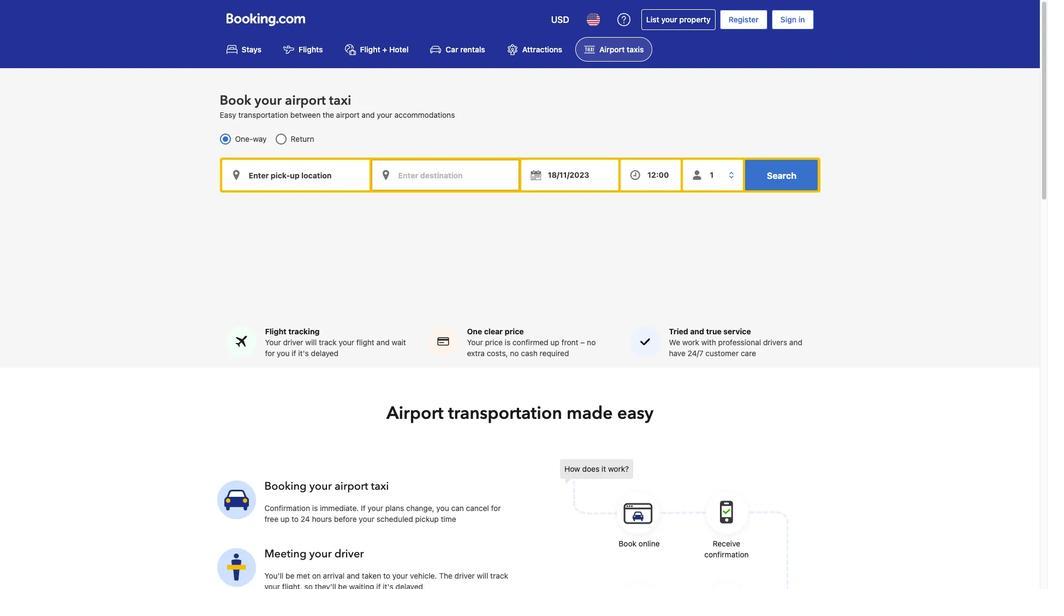 Task type: describe. For each thing, give the bounding box(es) containing it.
the
[[439, 572, 453, 581]]

waiting
[[349, 583, 374, 590]]

it's inside you'll be met on arrival and taken to your vehicle. the driver will track your flight, so they'll be waiting if it's delayed
[[383, 583, 394, 590]]

they'll
[[315, 583, 336, 590]]

0 vertical spatial be
[[286, 572, 295, 581]]

receive confirmation
[[705, 540, 749, 560]]

book your airport taxi easy transportation between the airport and your accommodations
[[220, 92, 455, 120]]

sign in link
[[772, 10, 814, 29]]

one clear price your price is confirmed up front – no extra costs, no cash required
[[467, 327, 596, 359]]

flight + hotel link
[[336, 37, 418, 62]]

car rentals link
[[422, 37, 494, 62]]

book for online
[[619, 540, 637, 549]]

your up 'on'
[[309, 548, 332, 562]]

airport for book
[[285, 92, 326, 110]]

airport taxis
[[600, 45, 644, 54]]

1 horizontal spatial price
[[505, 327, 524, 337]]

taxis
[[627, 45, 644, 54]]

flight,
[[282, 583, 303, 590]]

your inside flight tracking your driver will track your flight and wait for you if it's delayed
[[339, 338, 355, 348]]

confirmation
[[265, 504, 310, 514]]

usd
[[552, 15, 570, 25]]

in
[[799, 15, 805, 24]]

the
[[323, 111, 334, 120]]

care
[[741, 349, 757, 359]]

free
[[265, 515, 279, 525]]

your inside flight tracking your driver will track your flight and wait for you if it's delayed
[[265, 338, 281, 348]]

book online
[[619, 540, 660, 549]]

flight for flight + hotel
[[360, 45, 381, 54]]

hotel
[[389, 45, 409, 54]]

your left accommodations
[[377, 111, 393, 120]]

clear
[[484, 327, 503, 337]]

customer
[[706, 349, 739, 359]]

will inside flight tracking your driver will track your flight and wait for you if it's delayed
[[306, 338, 317, 348]]

search button
[[746, 160, 819, 191]]

booking airport taxi image for meeting your driver
[[217, 549, 256, 588]]

booking your airport taxi
[[265, 480, 389, 495]]

and right drivers on the right of page
[[790, 338, 803, 348]]

1 vertical spatial airport
[[336, 111, 360, 120]]

for for flight tracking your driver will track your flight and wait for you if it's delayed
[[265, 349, 275, 359]]

one
[[467, 327, 483, 337]]

airport taxis link
[[576, 37, 653, 62]]

flight
[[357, 338, 375, 348]]

will inside you'll be met on arrival and taken to your vehicle. the driver will track your flight, so they'll be waiting if it's delayed
[[477, 572, 489, 581]]

your left the vehicle.
[[393, 572, 408, 581]]

for for confirmation is immediate. if your plans change, you can cancel for free up to 24 hours before your scheduled pickup time
[[491, 504, 501, 514]]

tracking
[[289, 327, 320, 337]]

one-
[[235, 135, 253, 144]]

usd button
[[545, 7, 576, 33]]

hours
[[312, 515, 332, 525]]

flight tracking your driver will track your flight and wait for you if it's delayed
[[265, 327, 406, 359]]

0 horizontal spatial price
[[485, 338, 503, 348]]

register
[[729, 15, 759, 24]]

+
[[383, 45, 387, 54]]

how
[[565, 465, 581, 474]]

accommodations
[[395, 111, 455, 120]]

register link
[[720, 10, 768, 29]]

your inside one clear price your price is confirmed up front – no extra costs, no cash required
[[467, 338, 483, 348]]

your down you'll
[[265, 583, 280, 590]]

wait
[[392, 338, 406, 348]]

flights link
[[275, 37, 332, 62]]

can
[[452, 504, 464, 514]]

is inside confirmation is immediate. if your plans change, you can cancel for free up to 24 hours before your scheduled pickup time
[[312, 504, 318, 514]]

you'll
[[265, 572, 284, 581]]

rentals
[[461, 45, 486, 54]]

search
[[767, 171, 797, 181]]

professional
[[719, 338, 762, 348]]

confirmation
[[705, 551, 749, 560]]

meeting your driver
[[265, 548, 364, 562]]

vehicle.
[[410, 572, 437, 581]]

your up way
[[255, 92, 282, 110]]

how does it work?
[[565, 465, 629, 474]]

–
[[581, 338, 585, 348]]

property
[[680, 15, 711, 24]]

work?
[[609, 465, 629, 474]]

change,
[[406, 504, 435, 514]]

return
[[291, 135, 314, 144]]

if inside you'll be met on arrival and taken to your vehicle. the driver will track your flight, so they'll be waiting if it's delayed
[[377, 583, 381, 590]]

it
[[602, 465, 606, 474]]

car
[[446, 45, 459, 54]]

time
[[441, 515, 456, 525]]

cancel
[[466, 504, 489, 514]]

work
[[683, 338, 700, 348]]

book for your
[[220, 92, 251, 110]]

24
[[301, 515, 310, 525]]

up inside one clear price your price is confirmed up front – no extra costs, no cash required
[[551, 338, 560, 348]]

on
[[312, 572, 321, 581]]

airport for airport transportation made easy
[[387, 402, 444, 426]]

required
[[540, 349, 569, 359]]

airport for airport taxis
[[600, 45, 625, 54]]

you inside flight tracking your driver will track your flight and wait for you if it's delayed
[[277, 349, 290, 359]]

1 vertical spatial be
[[338, 583, 347, 590]]

booking airport taxi image for booking your airport taxi
[[217, 481, 256, 520]]

sign in
[[781, 15, 805, 24]]

arrival
[[323, 572, 345, 581]]

flights
[[299, 45, 323, 54]]

true
[[707, 327, 722, 337]]



Task type: locate. For each thing, give the bounding box(es) containing it.
driver inside you'll be met on arrival and taken to your vehicle. the driver will track your flight, so they'll be waiting if it's delayed
[[455, 572, 475, 581]]

flight left the tracking
[[265, 327, 287, 337]]

drivers
[[764, 338, 788, 348]]

no left the cash
[[510, 349, 519, 359]]

0 horizontal spatial no
[[510, 349, 519, 359]]

flight + hotel
[[360, 45, 409, 54]]

booking
[[265, 480, 307, 495]]

1 horizontal spatial if
[[377, 583, 381, 590]]

and right "the"
[[362, 111, 375, 120]]

0 vertical spatial airport
[[600, 45, 625, 54]]

driver inside flight tracking your driver will track your flight and wait for you if it's delayed
[[283, 338, 304, 348]]

12:00
[[648, 171, 669, 180]]

and inside flight tracking your driver will track your flight and wait for you if it's delayed
[[377, 338, 390, 348]]

before
[[334, 515, 357, 525]]

driver
[[283, 338, 304, 348], [335, 548, 364, 562], [455, 572, 475, 581]]

airport up between
[[285, 92, 326, 110]]

booking airport taxi image
[[560, 460, 790, 590], [217, 481, 256, 520], [217, 549, 256, 588]]

book inside the book your airport taxi easy transportation between the airport and your accommodations
[[220, 92, 251, 110]]

be down arrival
[[338, 583, 347, 590]]

it's down the tracking
[[298, 349, 309, 359]]

your right list
[[662, 15, 678, 24]]

is inside one clear price your price is confirmed up front – no extra costs, no cash required
[[505, 338, 511, 348]]

taxi for book
[[329, 92, 352, 110]]

1 horizontal spatial transportation
[[448, 402, 563, 426]]

will
[[306, 338, 317, 348], [477, 572, 489, 581]]

0 horizontal spatial book
[[220, 92, 251, 110]]

1 horizontal spatial flight
[[360, 45, 381, 54]]

taxi
[[329, 92, 352, 110], [371, 480, 389, 495]]

taken
[[362, 572, 381, 581]]

you down the tracking
[[277, 349, 290, 359]]

1 horizontal spatial book
[[619, 540, 637, 549]]

you inside confirmation is immediate. if your plans change, you can cancel for free up to 24 hours before your scheduled pickup time
[[437, 504, 449, 514]]

easy
[[220, 111, 236, 120]]

stays link
[[218, 37, 270, 62]]

0 horizontal spatial be
[[286, 572, 295, 581]]

0 vertical spatial no
[[587, 338, 596, 348]]

up up required
[[551, 338, 560, 348]]

transportation inside the book your airport taxi easy transportation between the airport and your accommodations
[[238, 111, 288, 120]]

1 horizontal spatial track
[[491, 572, 509, 581]]

1 vertical spatial driver
[[335, 548, 364, 562]]

0 vertical spatial delayed
[[311, 349, 339, 359]]

1 horizontal spatial driver
[[335, 548, 364, 562]]

1 vertical spatial if
[[377, 583, 381, 590]]

0 vertical spatial is
[[505, 338, 511, 348]]

1 vertical spatial airport
[[387, 402, 444, 426]]

0 horizontal spatial taxi
[[329, 92, 352, 110]]

with
[[702, 338, 717, 348]]

to inside confirmation is immediate. if your plans change, you can cancel for free up to 24 hours before your scheduled pickup time
[[292, 515, 299, 525]]

track right the
[[491, 572, 509, 581]]

receive
[[713, 540, 741, 549]]

track inside flight tracking your driver will track your flight and wait for you if it's delayed
[[319, 338, 337, 348]]

it's right waiting
[[383, 583, 394, 590]]

airport up the if
[[335, 480, 369, 495]]

if inside flight tracking your driver will track your flight and wait for you if it's delayed
[[292, 349, 296, 359]]

0 vertical spatial taxi
[[329, 92, 352, 110]]

0 vertical spatial track
[[319, 338, 337, 348]]

attractions
[[523, 45, 563, 54]]

if down the tracking
[[292, 349, 296, 359]]

1 vertical spatial book
[[619, 540, 637, 549]]

flight inside flight tracking your driver will track your flight and wait for you if it's delayed
[[265, 327, 287, 337]]

taxi up plans at left bottom
[[371, 480, 389, 495]]

your up the immediate.
[[310, 480, 332, 495]]

extra
[[467, 349, 485, 359]]

1 horizontal spatial airport
[[600, 45, 625, 54]]

and
[[362, 111, 375, 120], [691, 327, 705, 337], [377, 338, 390, 348], [790, 338, 803, 348], [347, 572, 360, 581]]

airport right "the"
[[336, 111, 360, 120]]

is
[[505, 338, 511, 348], [312, 504, 318, 514]]

scheduled
[[377, 515, 413, 525]]

you'll be met on arrival and taken to your vehicle. the driver will track your flight, so they'll be waiting if it's delayed
[[265, 572, 509, 590]]

and inside the book your airport taxi easy transportation between the airport and your accommodations
[[362, 111, 375, 120]]

0 vertical spatial transportation
[[238, 111, 288, 120]]

transportation
[[238, 111, 288, 120], [448, 402, 563, 426]]

delayed down the tracking
[[311, 349, 339, 359]]

if
[[292, 349, 296, 359], [377, 583, 381, 590]]

1 vertical spatial you
[[437, 504, 449, 514]]

is up costs,
[[505, 338, 511, 348]]

we
[[669, 338, 681, 348]]

tried and true service we work with professional drivers and have 24/7 customer care
[[669, 327, 803, 359]]

and inside you'll be met on arrival and taken to your vehicle. the driver will track your flight, so they'll be waiting if it's delayed
[[347, 572, 360, 581]]

will down the tracking
[[306, 338, 317, 348]]

1 vertical spatial will
[[477, 572, 489, 581]]

1 horizontal spatial be
[[338, 583, 347, 590]]

front
[[562, 338, 579, 348]]

pickup
[[415, 515, 439, 525]]

booking.com online hotel reservations image
[[226, 13, 305, 26]]

to left 24
[[292, 515, 299, 525]]

airport for booking
[[335, 480, 369, 495]]

1 horizontal spatial your
[[467, 338, 483, 348]]

2 horizontal spatial driver
[[455, 572, 475, 581]]

track inside you'll be met on arrival and taken to your vehicle. the driver will track your flight, so they'll be waiting if it's delayed
[[491, 572, 509, 581]]

attractions link
[[499, 37, 571, 62]]

flight left +
[[360, 45, 381, 54]]

1 vertical spatial is
[[312, 504, 318, 514]]

2 vertical spatial airport
[[335, 480, 369, 495]]

18/11/2023 button
[[521, 160, 619, 191]]

up inside confirmation is immediate. if your plans change, you can cancel for free up to 24 hours before your scheduled pickup time
[[281, 515, 290, 525]]

plans
[[386, 504, 404, 514]]

1 vertical spatial price
[[485, 338, 503, 348]]

taxi inside the book your airport taxi easy transportation between the airport and your accommodations
[[329, 92, 352, 110]]

cash
[[521, 349, 538, 359]]

1 vertical spatial to
[[384, 572, 391, 581]]

12:00 button
[[621, 160, 681, 191]]

Enter destination text field
[[372, 160, 519, 191]]

your
[[662, 15, 678, 24], [255, 92, 282, 110], [377, 111, 393, 120], [339, 338, 355, 348], [310, 480, 332, 495], [368, 504, 383, 514], [359, 515, 375, 525], [309, 548, 332, 562], [393, 572, 408, 581], [265, 583, 280, 590]]

0 horizontal spatial is
[[312, 504, 318, 514]]

0 horizontal spatial for
[[265, 349, 275, 359]]

book up easy
[[220, 92, 251, 110]]

be up flight,
[[286, 572, 295, 581]]

be
[[286, 572, 295, 581], [338, 583, 347, 590]]

list your property
[[647, 15, 711, 24]]

0 vertical spatial to
[[292, 515, 299, 525]]

if down taken
[[377, 583, 381, 590]]

1 horizontal spatial it's
[[383, 583, 394, 590]]

flight for flight tracking your driver will track your flight and wait for you if it's delayed
[[265, 327, 287, 337]]

1 horizontal spatial no
[[587, 338, 596, 348]]

costs,
[[487, 349, 508, 359]]

no
[[587, 338, 596, 348], [510, 349, 519, 359]]

1 vertical spatial it's
[[383, 583, 394, 590]]

online
[[639, 540, 660, 549]]

0 vertical spatial for
[[265, 349, 275, 359]]

driver up arrival
[[335, 548, 364, 562]]

taxi up "the"
[[329, 92, 352, 110]]

track down the tracking
[[319, 338, 337, 348]]

immediate.
[[320, 504, 359, 514]]

one-way
[[235, 135, 267, 144]]

1 vertical spatial delayed
[[396, 583, 423, 590]]

for inside flight tracking your driver will track your flight and wait for you if it's delayed
[[265, 349, 275, 359]]

24/7
[[688, 349, 704, 359]]

your down the if
[[359, 515, 375, 525]]

0 horizontal spatial transportation
[[238, 111, 288, 120]]

Enter pick-up location text field
[[222, 160, 370, 191]]

18/11/2023
[[548, 171, 590, 180]]

airport transportation made easy
[[387, 402, 654, 426]]

1 horizontal spatial taxi
[[371, 480, 389, 495]]

1 vertical spatial flight
[[265, 327, 287, 337]]

your left flight
[[339, 338, 355, 348]]

0 horizontal spatial to
[[292, 515, 299, 525]]

delayed inside flight tracking your driver will track your flight and wait for you if it's delayed
[[311, 349, 339, 359]]

1 horizontal spatial will
[[477, 572, 489, 581]]

sign
[[781, 15, 797, 24]]

confirmed
[[513, 338, 549, 348]]

taxi for booking
[[371, 480, 389, 495]]

driver down the tracking
[[283, 338, 304, 348]]

0 horizontal spatial you
[[277, 349, 290, 359]]

0 horizontal spatial track
[[319, 338, 337, 348]]

so
[[305, 583, 313, 590]]

delayed inside you'll be met on arrival and taken to your vehicle. the driver will track your flight, so they'll be waiting if it's delayed
[[396, 583, 423, 590]]

1 vertical spatial transportation
[[448, 402, 563, 426]]

book left the online
[[619, 540, 637, 549]]

0 vertical spatial driver
[[283, 338, 304, 348]]

1 horizontal spatial delayed
[[396, 583, 423, 590]]

1 your from the left
[[265, 338, 281, 348]]

0 horizontal spatial will
[[306, 338, 317, 348]]

delayed
[[311, 349, 339, 359], [396, 583, 423, 590]]

1 horizontal spatial you
[[437, 504, 449, 514]]

1 vertical spatial taxi
[[371, 480, 389, 495]]

0 horizontal spatial your
[[265, 338, 281, 348]]

airport
[[600, 45, 625, 54], [387, 402, 444, 426]]

1 vertical spatial up
[[281, 515, 290, 525]]

up down confirmation
[[281, 515, 290, 525]]

list
[[647, 15, 660, 24]]

and up waiting
[[347, 572, 360, 581]]

1 vertical spatial track
[[491, 572, 509, 581]]

0 vertical spatial price
[[505, 327, 524, 337]]

0 horizontal spatial delayed
[[311, 349, 339, 359]]

it's
[[298, 349, 309, 359], [383, 583, 394, 590]]

will right the
[[477, 572, 489, 581]]

1 vertical spatial for
[[491, 504, 501, 514]]

0 vertical spatial it's
[[298, 349, 309, 359]]

price
[[505, 327, 524, 337], [485, 338, 503, 348]]

easy
[[618, 402, 654, 426]]

to inside you'll be met on arrival and taken to your vehicle. the driver will track your flight, so they'll be waiting if it's delayed
[[384, 572, 391, 581]]

1 horizontal spatial to
[[384, 572, 391, 581]]

flight
[[360, 45, 381, 54], [265, 327, 287, 337]]

no right –
[[587, 338, 596, 348]]

0 horizontal spatial it's
[[298, 349, 309, 359]]

to right taken
[[384, 572, 391, 581]]

book
[[220, 92, 251, 110], [619, 540, 637, 549]]

driver right the
[[455, 572, 475, 581]]

price up confirmed
[[505, 327, 524, 337]]

0 vertical spatial flight
[[360, 45, 381, 54]]

0 vertical spatial book
[[220, 92, 251, 110]]

tried
[[669, 327, 689, 337]]

1 vertical spatial no
[[510, 349, 519, 359]]

1 horizontal spatial for
[[491, 504, 501, 514]]

to
[[292, 515, 299, 525], [384, 572, 391, 581]]

0 vertical spatial up
[[551, 338, 560, 348]]

confirmation is immediate. if your plans change, you can cancel for free up to 24 hours before your scheduled pickup time
[[265, 504, 501, 525]]

1 horizontal spatial is
[[505, 338, 511, 348]]

stays
[[242, 45, 262, 54]]

0 horizontal spatial flight
[[265, 327, 287, 337]]

car rentals
[[446, 45, 486, 54]]

and up work
[[691, 327, 705, 337]]

it's inside flight tracking your driver will track your flight and wait for you if it's delayed
[[298, 349, 309, 359]]

met
[[297, 572, 310, 581]]

price down clear
[[485, 338, 503, 348]]

for
[[265, 349, 275, 359], [491, 504, 501, 514]]

1 horizontal spatial up
[[551, 338, 560, 348]]

0 horizontal spatial airport
[[387, 402, 444, 426]]

way
[[253, 135, 267, 144]]

0 vertical spatial you
[[277, 349, 290, 359]]

delayed down the vehicle.
[[396, 583, 423, 590]]

0 horizontal spatial driver
[[283, 338, 304, 348]]

and left wait
[[377, 338, 390, 348]]

list your property link
[[642, 9, 716, 30]]

made
[[567, 402, 613, 426]]

0 vertical spatial if
[[292, 349, 296, 359]]

your right the if
[[368, 504, 383, 514]]

is up hours
[[312, 504, 318, 514]]

2 your from the left
[[467, 338, 483, 348]]

0 horizontal spatial up
[[281, 515, 290, 525]]

0 horizontal spatial if
[[292, 349, 296, 359]]

for inside confirmation is immediate. if your plans change, you can cancel for free up to 24 hours before your scheduled pickup time
[[491, 504, 501, 514]]

if
[[361, 504, 366, 514]]

you up time
[[437, 504, 449, 514]]

0 vertical spatial will
[[306, 338, 317, 348]]

between
[[291, 111, 321, 120]]

0 vertical spatial airport
[[285, 92, 326, 110]]

2 vertical spatial driver
[[455, 572, 475, 581]]



Task type: vqa. For each thing, say whether or not it's contained in the screenshot.
offers
no



